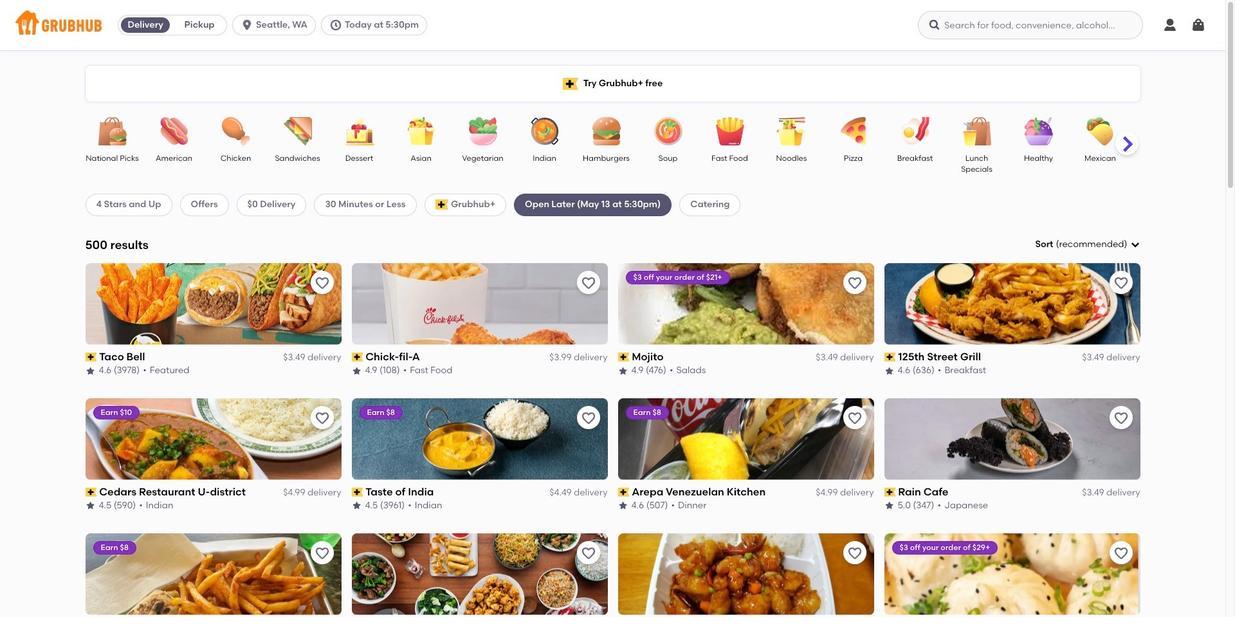 Task type: describe. For each thing, give the bounding box(es) containing it.
mount & bao logo image
[[885, 533, 1141, 615]]

lunch specials image
[[955, 117, 1000, 145]]

mexican image
[[1079, 117, 1124, 145]]

1 vertical spatial grubhub plus flag logo image
[[436, 200, 449, 210]]

star icon image for subscription pass image for chick-fil-a logo
[[352, 366, 362, 376]]

manna teriyaki (lake city way) logo image
[[618, 533, 875, 615]]

pizza image
[[831, 117, 876, 145]]

panda express logo image
[[352, 533, 608, 615]]

star icon image for subscription pass image corresponding to cedars restaurant u-district logo
[[85, 501, 96, 511]]

noodles image
[[770, 117, 815, 145]]

subscription pass image for arepa venezuelan kitchen logo
[[618, 488, 630, 497]]

star icon image for subscription pass icon related to "taco bell logo"
[[85, 366, 96, 376]]

asian image
[[399, 117, 444, 145]]

taco bell logo image
[[85, 263, 342, 345]]

subscription pass image for chick-fil-a logo
[[352, 353, 363, 362]]

healthy image
[[1017, 117, 1062, 145]]

star icon image for subscription pass image corresponding to the mojito logo
[[618, 366, 629, 376]]

star icon image for subscription pass icon corresponding to rain cafe logo
[[885, 501, 895, 511]]

main navigation navigation
[[0, 0, 1226, 50]]

subscription pass image for cedars restaurant u-district logo
[[85, 488, 97, 497]]

national picks image
[[90, 117, 135, 145]]

sandwiches image
[[275, 117, 320, 145]]

vegetarian image
[[461, 117, 506, 145]]

chicken image
[[213, 117, 258, 145]]

rain cafe logo image
[[885, 398, 1141, 480]]

Search for food, convenience, alcohol... search field
[[919, 11, 1144, 39]]

dessert image
[[337, 117, 382, 145]]



Task type: vqa. For each thing, say whether or not it's contained in the screenshot.
subscription pass icon associated with Mojito logo
yes



Task type: locate. For each thing, give the bounding box(es) containing it.
fast food image
[[708, 117, 753, 145]]

star icon image for subscription pass image related to 125th street grill logo
[[885, 366, 895, 376]]

soup image
[[646, 117, 691, 145]]

1 vertical spatial subscription pass image
[[885, 488, 896, 497]]

chick-fil-a logo image
[[352, 263, 608, 345]]

indian image
[[522, 117, 567, 145]]

subscription pass image
[[85, 353, 97, 362], [885, 488, 896, 497]]

shawarma time logo image
[[85, 533, 342, 615]]

taste of india logo image
[[352, 398, 608, 480]]

125th street grill logo image
[[885, 263, 1141, 345]]

grubhub plus flag logo image
[[563, 78, 579, 90], [436, 200, 449, 210]]

0 horizontal spatial grubhub plus flag logo image
[[436, 200, 449, 210]]

subscription pass image for 125th street grill logo
[[885, 353, 896, 362]]

subscription pass image for taste of india logo
[[352, 488, 363, 497]]

subscription pass image for "taco bell logo"
[[85, 353, 97, 362]]

subscription pass image
[[352, 353, 363, 362], [618, 353, 630, 362], [885, 353, 896, 362], [85, 488, 97, 497], [352, 488, 363, 497], [618, 488, 630, 497]]

star icon image for subscription pass image associated with taste of india logo
[[352, 501, 362, 511]]

hamburgers image
[[584, 117, 629, 145]]

subscription pass image for the mojito logo
[[618, 353, 630, 362]]

star icon image
[[85, 366, 96, 376], [352, 366, 362, 376], [618, 366, 629, 376], [885, 366, 895, 376], [85, 501, 96, 511], [352, 501, 362, 511], [618, 501, 629, 511], [885, 501, 895, 511]]

svg image
[[1192, 17, 1207, 33], [241, 19, 254, 32], [330, 19, 342, 32], [1131, 240, 1141, 250]]

1 horizontal spatial grubhub plus flag logo image
[[563, 78, 579, 90]]

mojito logo image
[[618, 263, 875, 345]]

star icon image for subscription pass image associated with arepa venezuelan kitchen logo
[[618, 501, 629, 511]]

0 vertical spatial grubhub plus flag logo image
[[563, 78, 579, 90]]

arepa venezuelan kitchen logo image
[[618, 398, 875, 480]]

0 horizontal spatial svg image
[[929, 19, 942, 32]]

None field
[[1036, 238, 1141, 251]]

0 horizontal spatial subscription pass image
[[85, 353, 97, 362]]

1 horizontal spatial svg image
[[1163, 17, 1179, 33]]

svg image
[[1163, 17, 1179, 33], [929, 19, 942, 32]]

cedars restaurant u-district logo image
[[85, 398, 342, 480]]

subscription pass image for rain cafe logo
[[885, 488, 896, 497]]

american image
[[152, 117, 197, 145]]

breakfast image
[[893, 117, 938, 145]]

0 vertical spatial subscription pass image
[[85, 353, 97, 362]]

1 horizontal spatial subscription pass image
[[885, 488, 896, 497]]



